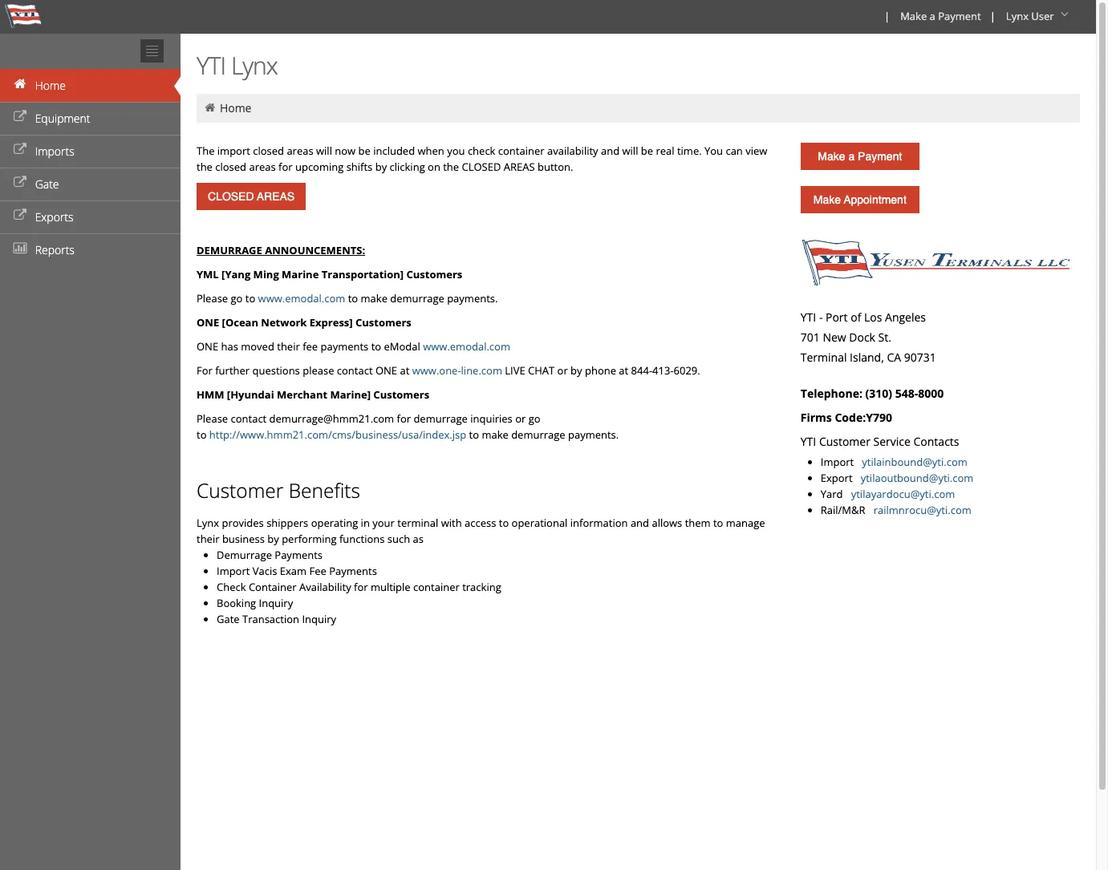 Task type: vqa. For each thing, say whether or not it's contained in the screenshot.
check
yes



Task type: describe. For each thing, give the bounding box(es) containing it.
please
[[303, 363, 334, 378]]

marine]
[[330, 388, 371, 402]]

availability
[[299, 580, 351, 595]]

make appointment link
[[801, 186, 919, 213]]

lynx user
[[1006, 9, 1054, 23]]

firms code:y790
[[801, 410, 892, 425]]

1 vertical spatial a
[[848, 150, 855, 163]]

transportation]
[[321, 267, 404, 282]]

1 horizontal spatial or
[[557, 363, 568, 378]]

to inside please contact demurrage@hmm21.com for demurrage inquiries or go to
[[197, 428, 207, 442]]

terminal
[[397, 516, 438, 530]]

performing
[[282, 532, 337, 546]]

0 vertical spatial make
[[900, 9, 927, 23]]

0 horizontal spatial home link
[[0, 69, 181, 102]]

0 horizontal spatial closed
[[215, 160, 246, 174]]

yti for yti - port of los angeles 701 new dock st. terminal island, ca 90731
[[801, 310, 816, 325]]

1 horizontal spatial areas
[[287, 144, 313, 158]]

code:y790
[[835, 410, 892, 425]]

external link image for gate
[[12, 177, 28, 189]]

information
[[570, 516, 628, 530]]

demurrage inside please contact demurrage@hmm21.com for demurrage inquiries or go to
[[414, 412, 468, 426]]

one for one [ocean network express] customers
[[197, 315, 219, 330]]

to up [ocean
[[245, 291, 255, 306]]

2 horizontal spatial by
[[571, 363, 582, 378]]

check
[[217, 580, 246, 595]]

availability
[[547, 144, 598, 158]]

imports link
[[0, 135, 181, 168]]

0 vertical spatial demurrage
[[390, 291, 444, 306]]

yard
[[821, 487, 843, 501]]

yti lynx
[[197, 49, 277, 82]]

please go to www.emodal.com to make demurrage payments.
[[197, 291, 498, 306]]

the
[[197, 144, 215, 158]]

user
[[1031, 9, 1054, 23]]

ytilayardocu@yti.com
[[851, 487, 955, 501]]

now
[[335, 144, 356, 158]]

tracking
[[462, 580, 501, 595]]

exam
[[280, 564, 307, 578]]

button.
[[538, 160, 573, 174]]

1 horizontal spatial lynx
[[231, 49, 277, 82]]

fee
[[303, 339, 318, 354]]

1 vertical spatial www.emodal.com
[[423, 339, 510, 354]]

go inside please contact demurrage@hmm21.com for demurrage inquiries or go to
[[528, 412, 540, 426]]

make appointment
[[813, 193, 906, 206]]

railmnrocu@yti.com
[[874, 503, 971, 517]]

announcements:
[[265, 243, 365, 258]]

firms
[[801, 410, 832, 425]]

1 horizontal spatial home
[[220, 100, 252, 116]]

port
[[826, 310, 848, 325]]

yti for yti lynx
[[197, 49, 226, 82]]

them
[[685, 516, 711, 530]]

yml [yang ming marine transportation] customers
[[197, 267, 462, 282]]

home inside home link
[[35, 78, 66, 93]]

0 vertical spatial their
[[277, 339, 300, 354]]

to right 'access'
[[499, 516, 509, 530]]

hmm [hyundai merchant marine] customers
[[197, 388, 429, 402]]

live
[[505, 363, 525, 378]]

1 vertical spatial make
[[482, 428, 508, 442]]

operating
[[311, 516, 358, 530]]

has
[[221, 339, 238, 354]]

export
[[821, 471, 853, 485]]

import
[[217, 144, 250, 158]]

manage
[[726, 516, 765, 530]]

island,
[[850, 350, 884, 365]]

2 at from the left
[[619, 363, 628, 378]]

questions
[[252, 363, 300, 378]]

http://www.hmm21.com/cms/business/usa/index.jsp to make demurrage payments.
[[209, 428, 619, 442]]

with
[[441, 516, 462, 530]]

ytilaoutbound@yti.com
[[861, 471, 973, 485]]

reports
[[35, 242, 75, 258]]

0 vertical spatial www.emodal.com
[[258, 291, 345, 306]]

548-
[[895, 386, 918, 401]]

1 | from the left
[[884, 9, 890, 23]]

to down inquiries at the top of the page
[[469, 428, 479, 442]]

1 vertical spatial customer
[[197, 477, 283, 504]]

real
[[656, 144, 674, 158]]

lynx user link
[[999, 0, 1078, 34]]

can
[[726, 144, 743, 158]]

you
[[704, 144, 723, 158]]

customers for one [ocean network express] customers
[[355, 315, 411, 330]]

1 horizontal spatial customer
[[819, 434, 870, 449]]

transaction
[[242, 612, 299, 627]]

1 vertical spatial areas
[[249, 160, 276, 174]]

multiple
[[371, 580, 411, 595]]

one for one has moved their fee payments to emodal www.emodal.com
[[197, 339, 218, 354]]

external link image for equipment
[[12, 112, 28, 123]]

new
[[823, 330, 846, 345]]

on
[[428, 160, 440, 174]]

such
[[387, 532, 410, 546]]

0 vertical spatial payment
[[938, 9, 981, 23]]

included
[[373, 144, 415, 158]]

phone
[[585, 363, 616, 378]]

0 horizontal spatial home image
[[12, 79, 28, 90]]

import inside lynx provides shippers operating in your terminal with access to operational information and allows them to manage their business by performing functions such as demurrage payments import vacis exam fee payments check container availability for multiple container tracking booking inquiry gate transaction inquiry
[[217, 564, 250, 578]]

lynx for user
[[1006, 9, 1029, 23]]

telephone: (310) 548-8000
[[801, 386, 944, 401]]

dock
[[849, 330, 875, 345]]

network
[[261, 315, 307, 330]]

terminal
[[801, 350, 847, 365]]

reports link
[[0, 233, 181, 266]]

http://www.hmm21.com/cms/business/usa/index.jsp
[[209, 428, 466, 442]]

0 vertical spatial make a payment
[[900, 9, 981, 23]]

equipment link
[[0, 102, 181, 135]]

further
[[215, 363, 250, 378]]

gate inside "link"
[[35, 177, 59, 192]]

telephone:
[[801, 386, 862, 401]]

of
[[851, 310, 861, 325]]

please for please go to www.emodal.com to make demurrage payments.
[[197, 291, 228, 306]]

export ytilaoutbound@yti.com yard ytilayardocu@yti.com rail/m&r railmnrocu@yti.com
[[821, 471, 973, 517]]

emodal
[[384, 339, 420, 354]]

customers for hmm [hyundai merchant marine] customers
[[373, 388, 429, 402]]

2 the from the left
[[443, 160, 459, 174]]

0 vertical spatial go
[[231, 291, 243, 306]]

yml
[[197, 267, 219, 282]]

2 vertical spatial one
[[375, 363, 397, 378]]

gate inside lynx provides shippers operating in your terminal with access to operational information and allows them to manage their business by performing functions such as demurrage payments import vacis exam fee payments check container availability for multiple container tracking booking inquiry gate transaction inquiry
[[217, 612, 240, 627]]

1 horizontal spatial contact
[[337, 363, 373, 378]]

please for please contact demurrage@hmm21.com for demurrage inquiries or go to
[[197, 412, 228, 426]]

www.one-line.com link
[[412, 363, 502, 378]]

0 horizontal spatial payment
[[858, 150, 902, 163]]

moved
[[241, 339, 274, 354]]

0 vertical spatial payments
[[275, 548, 323, 562]]

[hyundai
[[227, 388, 274, 402]]

in
[[361, 516, 370, 530]]

express]
[[310, 315, 353, 330]]

external link image
[[12, 144, 28, 156]]

8000
[[918, 386, 944, 401]]

1 vertical spatial payments
[[329, 564, 377, 578]]

1 horizontal spatial home image
[[203, 102, 217, 113]]

0 vertical spatial make a payment link
[[893, 0, 987, 34]]

shippers
[[266, 516, 308, 530]]

www.emodal.com link for to make demurrage payments.
[[258, 291, 345, 306]]

2 will from the left
[[622, 144, 638, 158]]

1 be from the left
[[358, 144, 371, 158]]

0 horizontal spatial make
[[361, 291, 387, 306]]

1 vertical spatial payments.
[[568, 428, 619, 442]]

0 vertical spatial payments.
[[447, 291, 498, 306]]

ytilayardocu@yti.com link
[[851, 487, 955, 501]]

vacis
[[253, 564, 277, 578]]



Task type: locate. For each thing, give the bounding box(es) containing it.
2 please from the top
[[197, 412, 228, 426]]

0 horizontal spatial go
[[231, 291, 243, 306]]

lynx for provides
[[197, 516, 219, 530]]

1 horizontal spatial make
[[482, 428, 508, 442]]

their left fee
[[277, 339, 300, 354]]

home up "equipment"
[[35, 78, 66, 93]]

payments.
[[447, 291, 498, 306], [568, 428, 619, 442]]

home link down yti lynx
[[220, 100, 252, 116]]

one [ocean network express] customers
[[197, 315, 411, 330]]

None submit
[[197, 183, 306, 210]]

1 horizontal spatial their
[[277, 339, 300, 354]]

1 vertical spatial gate
[[217, 612, 240, 627]]

for inside lynx provides shippers operating in your terminal with access to operational information and allows them to manage their business by performing functions such as demurrage payments import vacis exam fee payments check container availability for multiple container tracking booking inquiry gate transaction inquiry
[[354, 580, 368, 595]]

areas down the import
[[249, 160, 276, 174]]

their left "business"
[[197, 532, 219, 546]]

0 horizontal spatial a
[[848, 150, 855, 163]]

0 horizontal spatial or
[[515, 412, 526, 426]]

2 vertical spatial make
[[813, 193, 841, 206]]

home
[[35, 78, 66, 93], [220, 100, 252, 116]]

1 at from the left
[[400, 363, 409, 378]]

0 vertical spatial customer
[[819, 434, 870, 449]]

one left has
[[197, 339, 218, 354]]

1 vertical spatial make a payment link
[[801, 143, 919, 170]]

0 vertical spatial gate
[[35, 177, 59, 192]]

container up areas
[[498, 144, 544, 158]]

payment
[[938, 9, 981, 23], [858, 150, 902, 163]]

0 horizontal spatial inquiry
[[259, 596, 293, 611]]

0 vertical spatial www.emodal.com link
[[258, 291, 345, 306]]

payment up appointment
[[858, 150, 902, 163]]

gate link
[[0, 168, 181, 201]]

1 vertical spatial contact
[[231, 412, 267, 426]]

container inside the import closed areas will now be included when you check container availability and will be real time.  you can view the closed areas for upcoming shifts by clicking on the closed areas button.
[[498, 144, 544, 158]]

0 horizontal spatial and
[[601, 144, 620, 158]]

time.
[[677, 144, 702, 158]]

0 horizontal spatial for
[[278, 160, 293, 174]]

demurrage down inquiries at the top of the page
[[511, 428, 565, 442]]

demurrage
[[390, 291, 444, 306], [414, 412, 468, 426], [511, 428, 565, 442]]

contact down [hyundai
[[231, 412, 267, 426]]

1 horizontal spatial payment
[[938, 9, 981, 23]]

contact down one has moved their fee payments to emodal www.emodal.com
[[337, 363, 373, 378]]

for
[[197, 363, 212, 378]]

make down inquiries at the top of the page
[[482, 428, 508, 442]]

a
[[930, 9, 935, 23], [848, 150, 855, 163]]

0 horizontal spatial |
[[884, 9, 890, 23]]

0 vertical spatial and
[[601, 144, 620, 158]]

payments up availability
[[329, 564, 377, 578]]

1 vertical spatial demurrage
[[414, 412, 468, 426]]

3 external link image from the top
[[12, 210, 28, 221]]

import
[[821, 455, 859, 469], [217, 564, 250, 578]]

payments up exam
[[275, 548, 323, 562]]

1 horizontal spatial be
[[641, 144, 653, 158]]

closed right the import
[[253, 144, 284, 158]]

ytilaoutbound@yti.com link
[[861, 471, 973, 485]]

0 vertical spatial import
[[821, 455, 859, 469]]

inquiry down container
[[259, 596, 293, 611]]

external link image down external link image
[[12, 177, 28, 189]]

areas up the upcoming
[[287, 144, 313, 158]]

for inside please contact demurrage@hmm21.com for demurrage inquiries or go to
[[397, 412, 411, 426]]

will
[[316, 144, 332, 158], [622, 144, 638, 158]]

container
[[498, 144, 544, 158], [413, 580, 460, 595]]

1 horizontal spatial will
[[622, 144, 638, 158]]

provides
[[222, 516, 264, 530]]

contact inside please contact demurrage@hmm21.com for demurrage inquiries or go to
[[231, 412, 267, 426]]

0 vertical spatial external link image
[[12, 112, 28, 123]]

at left 844-
[[619, 363, 628, 378]]

yti
[[197, 49, 226, 82], [801, 310, 816, 325], [801, 434, 816, 449]]

the down the
[[197, 160, 213, 174]]

angle down image
[[1057, 9, 1073, 20]]

by inside lynx provides shippers operating in your terminal with access to operational information and allows them to manage their business by performing functions such as demurrage payments import vacis exam fee payments check container availability for multiple container tracking booking inquiry gate transaction inquiry
[[267, 532, 279, 546]]

exports
[[35, 209, 73, 225]]

yti for yti customer service contacts
[[801, 434, 816, 449]]

0 vertical spatial a
[[930, 9, 935, 23]]

gate up the exports
[[35, 177, 59, 192]]

their inside lynx provides shippers operating in your terminal with access to operational information and allows them to manage their business by performing functions such as demurrage payments import vacis exam fee payments check container availability for multiple container tracking booking inquiry gate transaction inquiry
[[197, 532, 219, 546]]

0 horizontal spatial contact
[[231, 412, 267, 426]]

be left real
[[641, 144, 653, 158]]

0 horizontal spatial at
[[400, 363, 409, 378]]

2 vertical spatial demurrage
[[511, 428, 565, 442]]

1 horizontal spatial at
[[619, 363, 628, 378]]

demurrage up emodal
[[390, 291, 444, 306]]

gate down booking
[[217, 612, 240, 627]]

0 vertical spatial container
[[498, 144, 544, 158]]

upcoming
[[295, 160, 344, 174]]

container left "tracking"
[[413, 580, 460, 595]]

lynx inside lynx user link
[[1006, 9, 1029, 23]]

will up the upcoming
[[316, 144, 332, 158]]

1 horizontal spatial payments.
[[568, 428, 619, 442]]

your
[[372, 516, 395, 530]]

or right inquiries at the top of the page
[[515, 412, 526, 426]]

demurrage
[[217, 548, 272, 562]]

for inside the import closed areas will now be included when you check container availability and will be real time.  you can view the closed areas for upcoming shifts by clicking on the closed areas button.
[[278, 160, 293, 174]]

home down yti lynx
[[220, 100, 252, 116]]

0 horizontal spatial will
[[316, 144, 332, 158]]

to left emodal
[[371, 339, 381, 354]]

import up check
[[217, 564, 250, 578]]

or inside please contact demurrage@hmm21.com for demurrage inquiries or go to
[[515, 412, 526, 426]]

benefits
[[289, 477, 360, 504]]

and
[[601, 144, 620, 158], [631, 516, 649, 530]]

1 vertical spatial yti
[[801, 310, 816, 325]]

yti customer service contacts
[[801, 434, 959, 449]]

1 the from the left
[[197, 160, 213, 174]]

1 horizontal spatial import
[[821, 455, 859, 469]]

customer benefits
[[197, 477, 360, 504]]

access
[[465, 516, 496, 530]]

shifts
[[346, 160, 373, 174]]

www.emodal.com link
[[258, 291, 345, 306], [423, 339, 510, 354]]

1 external link image from the top
[[12, 112, 28, 123]]

payments
[[321, 339, 369, 354]]

1 vertical spatial or
[[515, 412, 526, 426]]

1 horizontal spatial www.emodal.com link
[[423, 339, 510, 354]]

customers
[[406, 267, 462, 282], [355, 315, 411, 330], [373, 388, 429, 402]]

0 horizontal spatial the
[[197, 160, 213, 174]]

or right chat
[[557, 363, 568, 378]]

0 vertical spatial or
[[557, 363, 568, 378]]

0 horizontal spatial by
[[267, 532, 279, 546]]

1 please from the top
[[197, 291, 228, 306]]

2 horizontal spatial for
[[397, 412, 411, 426]]

container inside lynx provides shippers operating in your terminal with access to operational information and allows them to manage their business by performing functions such as demurrage payments import vacis exam fee payments check container availability for multiple container tracking booking inquiry gate transaction inquiry
[[413, 580, 460, 595]]

1 vertical spatial home
[[220, 100, 252, 116]]

areas
[[287, 144, 313, 158], [249, 160, 276, 174]]

demurrage up http://www.hmm21.com/cms/business/usa/index.jsp to make demurrage payments.
[[414, 412, 468, 426]]

0 horizontal spatial home
[[35, 78, 66, 93]]

by down included
[[375, 160, 387, 174]]

payments
[[275, 548, 323, 562], [329, 564, 377, 578]]

the import closed areas will now be included when you check container availability and will be real time.  you can view the closed areas for upcoming shifts by clicking on the closed areas button.
[[197, 144, 767, 174]]

for left multiple
[[354, 580, 368, 595]]

check
[[468, 144, 495, 158]]

one
[[197, 315, 219, 330], [197, 339, 218, 354], [375, 363, 397, 378]]

payments. up line.com
[[447, 291, 498, 306]]

by left phone on the right of page
[[571, 363, 582, 378]]

by down the shippers at bottom left
[[267, 532, 279, 546]]

1 will from the left
[[316, 144, 332, 158]]

0 horizontal spatial www.emodal.com link
[[258, 291, 345, 306]]

0 horizontal spatial gate
[[35, 177, 59, 192]]

and inside lynx provides shippers operating in your terminal with access to operational information and allows them to manage their business by performing functions such as demurrage payments import vacis exam fee payments check container availability for multiple container tracking booking inquiry gate transaction inquiry
[[631, 516, 649, 530]]

line.com
[[461, 363, 502, 378]]

2 vertical spatial external link image
[[12, 210, 28, 221]]

2 be from the left
[[641, 144, 653, 158]]

merchant
[[277, 388, 327, 402]]

1 vertical spatial lynx
[[231, 49, 277, 82]]

ytilainbound@yti.com link
[[862, 455, 967, 469]]

1 horizontal spatial for
[[354, 580, 368, 595]]

413-
[[652, 363, 674, 378]]

demurrage
[[197, 243, 262, 258]]

one has moved their fee payments to emodal www.emodal.com
[[197, 339, 510, 354]]

make a payment link
[[893, 0, 987, 34], [801, 143, 919, 170]]

0 horizontal spatial be
[[358, 144, 371, 158]]

customer down firms code:y790
[[819, 434, 870, 449]]

yti - port of los angeles 701 new dock st. terminal island, ca 90731
[[801, 310, 936, 365]]

ytilainbound@yti.com
[[862, 455, 967, 469]]

fee
[[309, 564, 326, 578]]

1 vertical spatial container
[[413, 580, 460, 595]]

marine
[[282, 267, 319, 282]]

external link image up bar chart icon
[[12, 210, 28, 221]]

home image up external link image
[[12, 79, 28, 90]]

payments. down phone on the right of page
[[568, 428, 619, 442]]

contact
[[337, 363, 373, 378], [231, 412, 267, 426]]

container
[[249, 580, 297, 595]]

make down transportation]
[[361, 291, 387, 306]]

inquiry
[[259, 596, 293, 611], [302, 612, 336, 627]]

be
[[358, 144, 371, 158], [641, 144, 653, 158]]

customer up provides
[[197, 477, 283, 504]]

external link image for exports
[[12, 210, 28, 221]]

hmm
[[197, 388, 224, 402]]

1 horizontal spatial by
[[375, 160, 387, 174]]

ming
[[253, 267, 279, 282]]

inquiry down availability
[[302, 612, 336, 627]]

please inside please contact demurrage@hmm21.com for demurrage inquiries or go to
[[197, 412, 228, 426]]

demurrage@hmm21.com
[[269, 412, 394, 426]]

0 horizontal spatial their
[[197, 532, 219, 546]]

0 horizontal spatial import
[[217, 564, 250, 578]]

to down the hmm
[[197, 428, 207, 442]]

1 vertical spatial please
[[197, 412, 228, 426]]

bar chart image
[[12, 243, 28, 254]]

by inside the import closed areas will now be included when you check container availability and will be real time.  you can view the closed areas for upcoming shifts by clicking on the closed areas button.
[[375, 160, 387, 174]]

2 vertical spatial customers
[[373, 388, 429, 402]]

1 horizontal spatial go
[[528, 412, 540, 426]]

www.emodal.com up www.one-line.com link at the left
[[423, 339, 510, 354]]

external link image up external link image
[[12, 112, 28, 123]]

1 vertical spatial make
[[818, 150, 845, 163]]

www.emodal.com
[[258, 291, 345, 306], [423, 339, 510, 354]]

contacts
[[913, 434, 959, 449]]

service
[[873, 434, 911, 449]]

customers right transportation]
[[406, 267, 462, 282]]

and right the availability
[[601, 144, 620, 158]]

angeles
[[885, 310, 926, 325]]

www.emodal.com down marine
[[258, 291, 345, 306]]

701
[[801, 330, 820, 345]]

1 vertical spatial import
[[217, 564, 250, 578]]

will left real
[[622, 144, 638, 158]]

www.emodal.com link for one has moved their fee payments to emodal www.emodal.com
[[423, 339, 510, 354]]

1 horizontal spatial and
[[631, 516, 649, 530]]

0 horizontal spatial areas
[[249, 160, 276, 174]]

0 vertical spatial closed
[[253, 144, 284, 158]]

1 vertical spatial their
[[197, 532, 219, 546]]

0 horizontal spatial payments
[[275, 548, 323, 562]]

customers up http://www.hmm21.com/cms/business/usa/index.jsp to make demurrage payments.
[[373, 388, 429, 402]]

one left [ocean
[[197, 315, 219, 330]]

import up export
[[821, 455, 859, 469]]

1 horizontal spatial home link
[[220, 100, 252, 116]]

0 vertical spatial customers
[[406, 267, 462, 282]]

when
[[418, 144, 444, 158]]

for left the upcoming
[[278, 160, 293, 174]]

0 vertical spatial inquiry
[[259, 596, 293, 611]]

yti inside 'yti - port of los angeles 701 new dock st. terminal island, ca 90731'
[[801, 310, 816, 325]]

at
[[400, 363, 409, 378], [619, 363, 628, 378]]

make for make appointment link
[[813, 193, 841, 206]]

1 vertical spatial external link image
[[12, 177, 28, 189]]

1 horizontal spatial www.emodal.com
[[423, 339, 510, 354]]

http://www.hmm21.com/cms/business/usa/index.jsp link
[[209, 428, 466, 442]]

and left allows
[[631, 516, 649, 530]]

to down transportation]
[[348, 291, 358, 306]]

-
[[819, 310, 823, 325]]

exports link
[[0, 201, 181, 233]]

inquiries
[[470, 412, 513, 426]]

home link up "equipment"
[[0, 69, 181, 102]]

and inside the import closed areas will now be included when you check container availability and will be real time.  you can view the closed areas for upcoming shifts by clicking on the closed areas button.
[[601, 144, 620, 158]]

2 vertical spatial for
[[354, 580, 368, 595]]

allows
[[652, 516, 682, 530]]

www.emodal.com link down marine
[[258, 291, 345, 306]]

0 vertical spatial one
[[197, 315, 219, 330]]

external link image inside equipment link
[[12, 112, 28, 123]]

make for the bottommost make a payment link
[[818, 150, 845, 163]]

1 vertical spatial make a payment
[[818, 150, 902, 163]]

1 horizontal spatial a
[[930, 9, 935, 23]]

2 vertical spatial yti
[[801, 434, 816, 449]]

go right inquiries at the top of the page
[[528, 412, 540, 426]]

equipment
[[35, 111, 90, 126]]

one down emodal
[[375, 363, 397, 378]]

to right them
[[713, 516, 723, 530]]

go down [yang at the left of page
[[231, 291, 243, 306]]

appointment
[[844, 193, 906, 206]]

customer
[[819, 434, 870, 449], [197, 477, 283, 504]]

www.one-
[[412, 363, 461, 378]]

for further questions please contact one at www.one-line.com live chat or by phone at 844-413-6029.
[[197, 363, 700, 378]]

please down the hmm
[[197, 412, 228, 426]]

for up http://www.hmm21.com/cms/business/usa/index.jsp to make demurrage payments.
[[397, 412, 411, 426]]

demurrage announcements:
[[197, 243, 365, 258]]

0 vertical spatial by
[[375, 160, 387, 174]]

0 horizontal spatial payments.
[[447, 291, 498, 306]]

be up shifts
[[358, 144, 371, 158]]

closed down the import
[[215, 160, 246, 174]]

2 external link image from the top
[[12, 177, 28, 189]]

1 horizontal spatial inquiry
[[302, 612, 336, 627]]

payment left lynx user
[[938, 9, 981, 23]]

844-
[[631, 363, 652, 378]]

1 vertical spatial customers
[[355, 315, 411, 330]]

external link image inside exports link
[[12, 210, 28, 221]]

the down you
[[443, 160, 459, 174]]

6029.
[[674, 363, 700, 378]]

please down yml on the left of page
[[197, 291, 228, 306]]

1 vertical spatial www.emodal.com link
[[423, 339, 510, 354]]

customers up emodal
[[355, 315, 411, 330]]

home image
[[12, 79, 28, 90], [203, 102, 217, 113]]

2 | from the left
[[990, 9, 996, 23]]

2 vertical spatial lynx
[[197, 516, 219, 530]]

at down emodal
[[400, 363, 409, 378]]

make
[[900, 9, 927, 23], [818, 150, 845, 163], [813, 193, 841, 206]]

lynx inside lynx provides shippers operating in your terminal with access to operational information and allows them to manage their business by performing functions such as demurrage payments import vacis exam fee payments check container availability for multiple container tracking booking inquiry gate transaction inquiry
[[197, 516, 219, 530]]

external link image
[[12, 112, 28, 123], [12, 177, 28, 189], [12, 210, 28, 221]]

1 horizontal spatial |
[[990, 9, 996, 23]]

1 horizontal spatial closed
[[253, 144, 284, 158]]

www.emodal.com link up www.one-line.com link at the left
[[423, 339, 510, 354]]

1 vertical spatial one
[[197, 339, 218, 354]]

external link image inside gate "link"
[[12, 177, 28, 189]]

home image up the
[[203, 102, 217, 113]]



